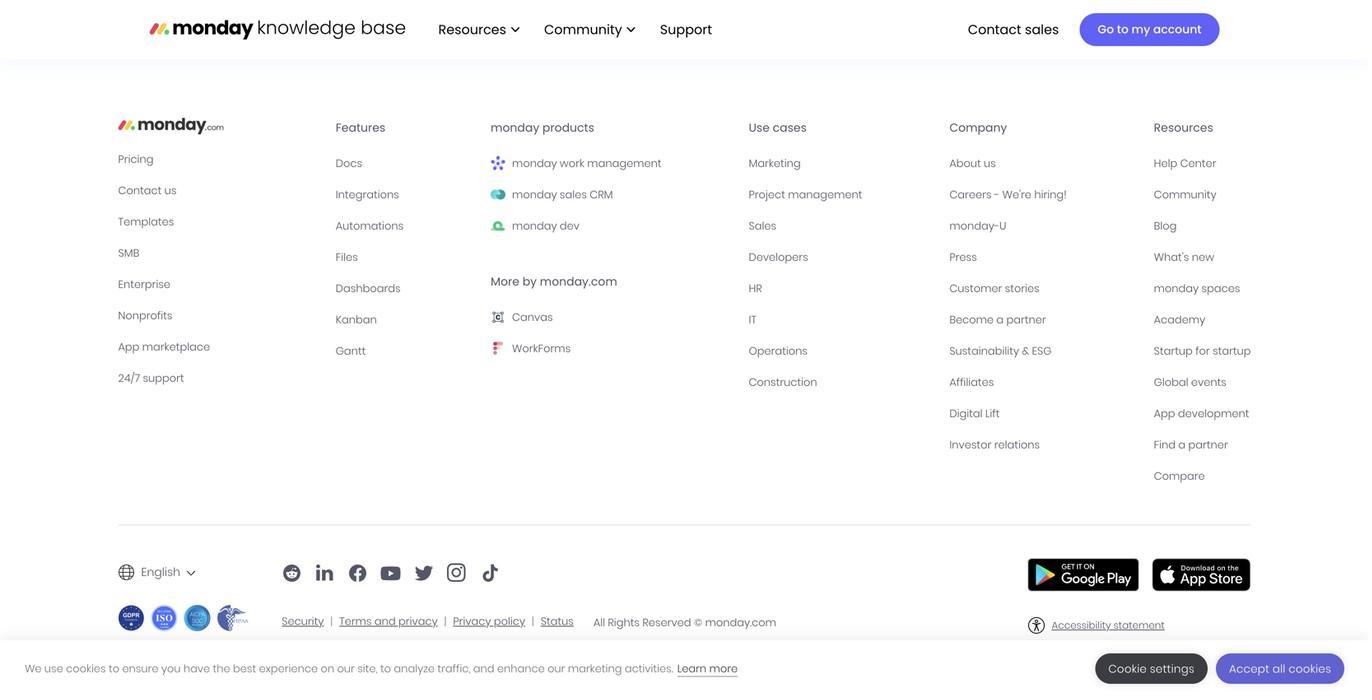 Task type: locate. For each thing, give the bounding box(es) containing it.
crm icon footer image
[[491, 211, 506, 226]]

and right users
[[627, 16, 650, 29]]

press link
[[950, 272, 1141, 290]]

us right about
[[984, 179, 996, 194]]

management up 'monday sales crm' link on the top of the page
[[587, 179, 662, 194]]

global
[[1154, 398, 1188, 413]]

app development link
[[1154, 428, 1251, 446]]

download the monday ios app from the app store image
[[1152, 582, 1251, 615]]

canvas
[[512, 333, 553, 348]]

startup
[[1213, 367, 1251, 382]]

marketing
[[749, 179, 801, 194]]

0 horizontal spatial cookies
[[66, 661, 106, 676]]

sales
[[1025, 20, 1059, 39], [560, 211, 587, 226]]

1 horizontal spatial us
[[984, 179, 996, 194]]

statement
[[1114, 642, 1165, 656]]

1 horizontal spatial monday.com
[[705, 639, 776, 654]]

what's
[[1154, 273, 1189, 288]]

settings
[[1150, 661, 1195, 677]]

partner
[[1006, 336, 1046, 351], [1188, 461, 1228, 476]]

sales left 'go'
[[1025, 20, 1059, 39]]

0 horizontal spatial community
[[544, 20, 622, 39]]

cookies for all
[[1289, 661, 1331, 677]]

0 horizontal spatial sales
[[560, 211, 587, 226]]

0 vertical spatial app
[[118, 363, 139, 378]]

app development
[[1154, 430, 1249, 445]]

0 horizontal spatial our
[[337, 661, 355, 676]]

1 vertical spatial app
[[1154, 430, 1175, 445]]

1 horizontal spatial community
[[1154, 211, 1216, 226]]

1 horizontal spatial app
[[1154, 430, 1175, 445]]

templates
[[118, 238, 174, 253]]

the
[[213, 661, 230, 676]]

community link for help center link
[[1154, 209, 1251, 227]]

1 vertical spatial resources
[[1154, 143, 1213, 159]]

contact inside contact us link
[[118, 207, 162, 221]]

1 horizontal spatial a
[[1178, 461, 1186, 476]]

english link
[[141, 582, 180, 610]]

terms and privacy link
[[339, 638, 438, 652]]

a right the find
[[1178, 461, 1186, 476]]

security link
[[282, 638, 324, 652]]

to right site,
[[380, 661, 391, 676]]

to right 'go'
[[1117, 21, 1129, 37]]

spaces
[[1202, 305, 1240, 319]]

operations link
[[749, 365, 936, 384]]

0 vertical spatial a
[[996, 336, 1004, 351]]

monday for monday sales crm
[[512, 211, 557, 226]]

to
[[1117, 21, 1129, 37], [109, 661, 119, 676], [380, 661, 391, 676]]

learn
[[677, 661, 707, 676]]

0 horizontal spatial app
[[118, 363, 139, 378]]

events
[[1191, 398, 1227, 413]]

1 horizontal spatial to
[[380, 661, 391, 676]]

app marketplace link
[[118, 361, 323, 379]]

pricing link
[[118, 174, 323, 192]]

all
[[1273, 661, 1286, 677]]

0 vertical spatial contact
[[968, 20, 1021, 39]]

enhance
[[497, 661, 545, 676]]

accessibility statement
[[1052, 642, 1165, 656]]

2 horizontal spatial to
[[1117, 21, 1129, 37]]

0 vertical spatial us
[[984, 179, 996, 194]]

our down status link
[[548, 661, 565, 676]]

monday.com
[[540, 297, 617, 313], [705, 639, 776, 654]]

2 cookies from the left
[[1289, 661, 1331, 677]]

monday for monday spaces
[[1154, 305, 1199, 319]]

help center link
[[1154, 178, 1251, 196]]

digital lift
[[950, 430, 1000, 445]]

hr link
[[749, 303, 936, 321]]

monday right footer wm logo
[[512, 179, 557, 194]]

cookies inside "accept all cookies" button
[[1289, 661, 1331, 677]]

1 vertical spatial and
[[374, 638, 396, 652]]

it operations
[[749, 336, 808, 382]]

1 horizontal spatial partner
[[1188, 461, 1228, 476]]

accessibility statement link
[[1052, 642, 1165, 656]]

2 horizontal spatial and
[[627, 16, 650, 29]]

partner down development
[[1188, 461, 1228, 476]]

0 vertical spatial community
[[544, 20, 622, 39]]

a for become
[[996, 336, 1004, 351]]

account
[[1153, 21, 1202, 37]]

monday logo image
[[118, 136, 224, 162]]

startup for startup
[[1154, 367, 1251, 382]]

hipaa image
[[217, 629, 249, 655]]

footer wm logo image
[[491, 179, 506, 194]]

0 vertical spatial community link
[[536, 15, 644, 44]]

cookies right use
[[66, 661, 106, 676]]

us up templates
[[164, 207, 177, 221]]

1 vertical spatial us
[[164, 207, 177, 221]]

sales for monday
[[560, 211, 587, 226]]

find a partner link
[[1154, 459, 1251, 477]]

monday.com logo image
[[149, 12, 405, 47]]

ensure
[[122, 661, 158, 676]]

app down nonprofits
[[118, 363, 139, 378]]

0 horizontal spatial us
[[164, 207, 177, 221]]

&
[[1022, 367, 1029, 382]]

customer
[[950, 305, 1002, 319]]

sales inside main element
[[1025, 20, 1059, 39]]

monday right crm icon footer at the top left
[[512, 211, 557, 226]]

it link
[[749, 334, 936, 352]]

policy
[[494, 638, 525, 652]]

startup
[[1154, 367, 1193, 382]]

monday for monday products
[[491, 143, 539, 159]]

docs
[[336, 179, 362, 194]]

2 our from the left
[[548, 661, 565, 676]]

0 vertical spatial sales
[[1025, 20, 1059, 39]]

sales left crm
[[560, 211, 587, 226]]

management up sales link
[[788, 211, 862, 226]]

1 horizontal spatial management
[[788, 211, 862, 226]]

monday sales crm link
[[491, 209, 736, 227]]

and down privacy policy
[[473, 661, 494, 676]]

templates link
[[118, 236, 323, 254]]

help
[[1154, 179, 1177, 194]]

contact us
[[118, 207, 177, 221]]

1 horizontal spatial our
[[548, 661, 565, 676]]

monday-u link
[[950, 240, 1141, 258]]

1 vertical spatial community link
[[1154, 209, 1251, 227]]

by
[[523, 297, 537, 313]]

site,
[[357, 661, 378, 676]]

find
[[1154, 461, 1176, 476]]

dialog
[[0, 640, 1369, 697]]

app up the find
[[1154, 430, 1175, 445]]

1 vertical spatial sales
[[560, 211, 587, 226]]

1 our from the left
[[337, 661, 355, 676]]

sustainability & esg link
[[950, 365, 1141, 384]]

contact inside contact sales link
[[968, 20, 1021, 39]]

esg
[[1032, 367, 1052, 382]]

sustainability
[[950, 367, 1019, 382]]

stories
[[1005, 305, 1040, 319]]

resources inside main element
[[438, 20, 506, 39]]

enterprise link
[[118, 299, 323, 317]]

have
[[183, 661, 210, 676]]

partner up &
[[1006, 336, 1046, 351]]

1 vertical spatial monday.com
[[705, 639, 776, 654]]

monday.com right by
[[540, 297, 617, 313]]

0 vertical spatial and
[[627, 16, 650, 29]]

go to my account link
[[1080, 13, 1220, 46]]

0 horizontal spatial resources
[[438, 20, 506, 39]]

sales for contact
[[1025, 20, 1059, 39]]

and up we use cookies to ensure you have the best experience on our site, to analyze traffic, and enhance our marketing activities. learn more
[[374, 638, 396, 652]]

more by monday.com
[[491, 297, 617, 313]]

our right on
[[337, 661, 355, 676]]

hiring!
[[1034, 211, 1067, 226]]

0 horizontal spatial a
[[996, 336, 1004, 351]]

it
[[749, 336, 757, 351]]

0 horizontal spatial partner
[[1006, 336, 1046, 351]]

us for contact us
[[164, 207, 177, 221]]

scim provisioning of users and teams with onelogin
[[465, 16, 782, 29]]

0 vertical spatial partner
[[1006, 336, 1046, 351]]

reserved
[[642, 639, 691, 654]]

learn more link
[[677, 661, 738, 677]]

integrations link
[[336, 209, 478, 227]]

1 horizontal spatial and
[[473, 661, 494, 676]]

monday up footer wm logo
[[491, 143, 539, 159]]

monday.com up more at the right bottom of the page
[[705, 639, 776, 654]]

1 horizontal spatial sales
[[1025, 20, 1059, 39]]

enterprise
[[118, 300, 170, 315]]

1 vertical spatial partner
[[1188, 461, 1228, 476]]

monday up the academy at the right of page
[[1154, 305, 1199, 319]]

list
[[422, 0, 725, 59]]

1 horizontal spatial contact
[[968, 20, 1021, 39]]

1 vertical spatial contact
[[118, 207, 162, 221]]

0 vertical spatial monday.com
[[540, 297, 617, 313]]

0 vertical spatial resources
[[438, 20, 506, 39]]

list containing resources
[[422, 0, 725, 59]]

0 horizontal spatial community link
[[536, 15, 644, 44]]

cases
[[773, 143, 807, 159]]

cookies right all
[[1289, 661, 1331, 677]]

1 vertical spatial a
[[1178, 461, 1186, 476]]

management
[[587, 179, 662, 194], [788, 211, 862, 226]]

analyze
[[394, 661, 435, 676]]

sales link
[[749, 240, 936, 258]]

partner for become a partner
[[1006, 336, 1046, 351]]

1 horizontal spatial cookies
[[1289, 661, 1331, 677]]

on
[[321, 661, 334, 676]]

0 horizontal spatial management
[[587, 179, 662, 194]]

english
[[141, 588, 180, 604]]

0 horizontal spatial contact
[[118, 207, 162, 221]]

go to my account
[[1098, 21, 1202, 37]]

a right become
[[996, 336, 1004, 351]]

smb link
[[118, 267, 323, 286]]

1 cookies from the left
[[66, 661, 106, 676]]

what's new link
[[1154, 272, 1251, 290]]

1 horizontal spatial community link
[[1154, 209, 1251, 227]]

to left ensure
[[109, 661, 119, 676]]



Task type: vqa. For each thing, say whether or not it's contained in the screenshot.
the Learn more link
yes



Task type: describe. For each thing, give the bounding box(es) containing it.
hr
[[749, 305, 762, 319]]

2 vertical spatial and
[[473, 661, 494, 676]]

contact us link
[[118, 205, 323, 223]]

monday products
[[491, 143, 594, 159]]

we
[[25, 661, 42, 676]]

security
[[282, 638, 324, 652]]

affiliates link
[[950, 397, 1141, 415]]

products
[[542, 143, 594, 159]]

monday sales crm
[[512, 211, 613, 226]]

monday work management link
[[491, 178, 736, 196]]

terms and privacy
[[339, 638, 438, 652]]

privacy
[[453, 638, 491, 652]]

contact sales
[[968, 20, 1059, 39]]

users
[[591, 16, 623, 29]]

1 vertical spatial management
[[788, 211, 862, 226]]

us for about us
[[984, 179, 996, 194]]

0 horizontal spatial monday.com
[[540, 297, 617, 313]]

terms
[[339, 638, 372, 652]]

we're
[[1002, 211, 1031, 226]]

automations
[[336, 242, 404, 257]]

about us
[[950, 179, 996, 194]]

app for app development
[[1154, 430, 1175, 445]]

careers - we're hiring! link
[[950, 209, 1141, 227]]

0 horizontal spatial and
[[374, 638, 396, 652]]

canvas icon footer image
[[491, 333, 506, 348]]

files
[[336, 273, 358, 288]]

accessibility
[[1052, 642, 1111, 656]]

contact for contact sales
[[968, 20, 1021, 39]]

traffic,
[[437, 661, 470, 676]]

become a partner link
[[950, 334, 1141, 352]]

affiliates
[[950, 398, 994, 413]]

features
[[336, 143, 385, 159]]

contact for contact us
[[118, 207, 162, 221]]

partner for find a partner
[[1188, 461, 1228, 476]]

best
[[233, 661, 256, 676]]

blog link
[[1154, 240, 1251, 258]]

accept
[[1229, 661, 1270, 677]]

canvas link
[[491, 332, 736, 350]]

monday work management
[[512, 179, 662, 194]]

privacy
[[398, 638, 438, 652]]

sales
[[749, 242, 776, 257]]

lift
[[985, 430, 1000, 445]]

digital lift link
[[950, 428, 1141, 446]]

app for app marketplace
[[118, 363, 139, 378]]

download the monday android app from google play image
[[1028, 582, 1139, 615]]

with
[[696, 16, 721, 29]]

1 vertical spatial community
[[1154, 211, 1216, 226]]

-
[[994, 211, 1000, 226]]

kanban
[[336, 336, 377, 351]]

project
[[749, 211, 785, 226]]

monday spaces link
[[1154, 303, 1251, 321]]

scim provisioning of users and teams with onelogin link
[[451, 5, 796, 40]]

to inside "link"
[[1117, 21, 1129, 37]]

nonprofits
[[118, 332, 172, 346]]

of
[[576, 16, 587, 29]]

monday-
[[950, 242, 999, 257]]

1 horizontal spatial resources
[[1154, 143, 1213, 159]]

for
[[1195, 367, 1210, 382]]

support
[[660, 20, 712, 39]]

global events link
[[1154, 397, 1251, 415]]

scim
[[465, 16, 497, 29]]

what's new
[[1154, 273, 1214, 288]]

monday for monday work management
[[512, 179, 557, 194]]

monday spaces
[[1154, 305, 1240, 319]]

0 horizontal spatial to
[[109, 661, 119, 676]]

docs link
[[336, 178, 478, 196]]

status link
[[541, 638, 574, 652]]

use cases
[[749, 143, 807, 159]]

operations
[[749, 367, 808, 382]]

0 vertical spatial management
[[587, 179, 662, 194]]

sustainability & esg
[[950, 367, 1052, 382]]

become a partner
[[950, 336, 1046, 351]]

gdpr image
[[118, 629, 144, 655]]

academy link
[[1154, 334, 1251, 352]]

all
[[593, 639, 605, 654]]

privacy policy link
[[453, 638, 525, 652]]

cookies for use
[[66, 661, 106, 676]]

cookie settings button
[[1095, 654, 1208, 684]]

work
[[560, 179, 584, 194]]

go
[[1098, 21, 1114, 37]]

community link for the resources link
[[536, 15, 644, 44]]

global events
[[1154, 398, 1227, 413]]

a for find
[[1178, 461, 1186, 476]]

company
[[950, 143, 1007, 159]]

help center
[[1154, 179, 1216, 194]]

soc image
[[184, 629, 210, 655]]

smb
[[118, 269, 139, 284]]

community inside main element
[[544, 20, 622, 39]]

automations link
[[336, 240, 478, 258]]

accept all cookies button
[[1216, 654, 1344, 684]]

all rights reserved © monday.com
[[593, 639, 776, 654]]

iso image
[[151, 629, 177, 655]]

privacy policy
[[453, 638, 525, 652]]

use
[[749, 143, 770, 159]]

dialog containing cookie settings
[[0, 640, 1369, 697]]

main element
[[422, 0, 1220, 59]]

cookie
[[1108, 661, 1147, 677]]

careers - we're hiring!
[[950, 211, 1067, 226]]

nonprofits link
[[118, 330, 323, 348]]

marketing link
[[749, 178, 936, 196]]

marketing
[[568, 661, 622, 676]]

about
[[950, 179, 981, 194]]

my
[[1132, 21, 1150, 37]]

become
[[950, 336, 994, 351]]

project management link
[[749, 209, 936, 227]]



